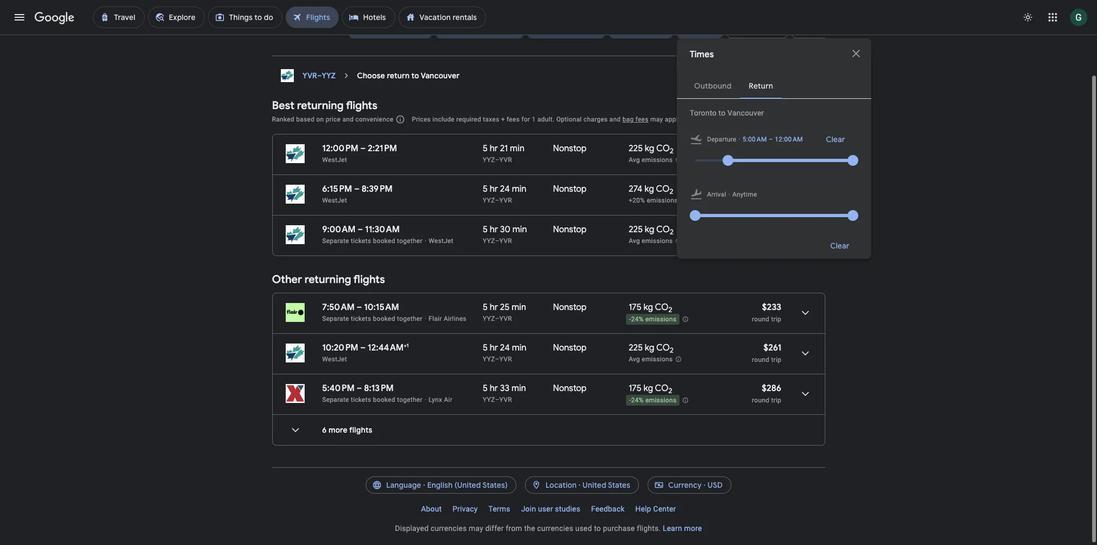 Task type: locate. For each thing, give the bounding box(es) containing it.
Arrival time: 11:30 AM. text field
[[365, 223, 400, 233]]

returning for best
[[297, 97, 344, 111]]

to inside main content
[[412, 69, 419, 79]]

nonstop flight. element for 7:50 am – 10:15 am
[[553, 300, 587, 313]]

min right 25
[[512, 300, 526, 311]]

5 for 2:21 pm
[[483, 142, 488, 152]]

0 vertical spatial 5 hr 24 min yyz – yvr
[[483, 182, 526, 203]]

hr down 5 hr 25 min yyz – yvr
[[490, 341, 498, 352]]

5 left 21
[[483, 142, 488, 152]]

2 175 from the top
[[629, 381, 642, 392]]

nonstop
[[553, 142, 587, 152], [553, 182, 587, 193], [553, 223, 587, 233], [553, 300, 587, 311], [553, 341, 587, 352], [553, 381, 587, 392]]

0 vertical spatial 24
[[500, 182, 510, 193]]

– left 2:21 pm text field
[[360, 142, 366, 152]]

3 225 kg co 2 from the top
[[629, 341, 674, 353]]

and right charges
[[610, 114, 621, 122]]

0 vertical spatial 175 kg co 2
[[629, 300, 672, 313]]

yyz inside 5 hr 25 min yyz – yvr
[[483, 313, 495, 321]]

2 24% from the top
[[631, 395, 644, 403]]

trip down the $233
[[771, 314, 781, 321]]

round for $233
[[752, 314, 769, 321]]

3 avg from the top
[[629, 354, 640, 362]]

booked for 8:13 pm
[[373, 394, 395, 402]]

2 vertical spatial separate tickets booked together
[[322, 394, 423, 402]]

0 vertical spatial 24%
[[631, 314, 644, 322]]

2 for 5 hr 30 min
[[670, 226, 674, 235]]

1 -24% emissions from the top
[[629, 314, 677, 322]]

1 currencies from the left
[[431, 522, 467, 531]]

6:15 pm – 8:39 pm westjet
[[322, 182, 393, 203]]

yyz down total duration 5 hr 21 min. element
[[483, 155, 495, 162]]

1
[[534, 23, 538, 33], [532, 114, 536, 122], [407, 340, 409, 347]]

3 separate tickets booked together from the top
[[322, 394, 423, 402]]

min inside 5 hr 30 min yyz – yvr
[[512, 223, 527, 233]]

trip for $261
[[771, 354, 781, 362]]

1 round from the top
[[752, 155, 769, 163]]

0 vertical spatial vancouver
[[421, 69, 460, 79]]

yyz for 10:15 am
[[483, 313, 495, 321]]

hr for 10:15 am
[[490, 300, 498, 311]]

other returning flights
[[272, 271, 385, 285]]

bag right 'carry-'
[[573, 23, 587, 33]]

and right the price
[[342, 114, 354, 122]]

Departure time: 6:15 PM. text field
[[322, 182, 352, 193]]

separate tickets booked together. this trip includes tickets from multiple airlines. missed connections may be protected by kiwi.com.. element down 11:30 am 'text field'
[[322, 236, 423, 243]]

passenger
[[684, 114, 716, 122]]

24 down 5 hr 25 min yyz – yvr
[[500, 341, 510, 352]]

trip right anytime
[[771, 196, 781, 203]]

currencies
[[431, 522, 467, 531], [537, 522, 573, 531]]

on left the price
[[316, 114, 324, 122]]

Departure time: 7:50 AM. text field
[[322, 300, 355, 311]]

0 vertical spatial avg emissions
[[629, 155, 673, 162]]

0 horizontal spatial +
[[404, 340, 407, 347]]

5 left 25
[[483, 300, 488, 311]]

trip down $286
[[771, 395, 781, 402]]

flights
[[346, 97, 378, 111], [353, 271, 385, 285], [353, 424, 377, 433]]

hr inside 5 hr 33 min yyz – yvr
[[490, 381, 498, 392]]

more
[[333, 424, 352, 433], [684, 522, 702, 531]]

2 vertical spatial separate tickets booked together. this trip includes tickets from multiple airlines. missed connections may be protected by kiwi.com.. element
[[322, 394, 423, 402]]

returning
[[297, 97, 344, 111], [305, 271, 351, 285]]

2 inside popup button
[[355, 23, 359, 33]]

3 tickets from the top
[[351, 394, 371, 402]]

2 5 hr 24 min yyz – yvr from the top
[[483, 341, 526, 361]]

bag right charges
[[623, 114, 634, 122]]

round inside "$261 round trip"
[[752, 354, 769, 362]]

min right 33
[[512, 381, 526, 392]]

yyz inside 5 hr 33 min yyz – yvr
[[483, 394, 495, 402]]

total duration 5 hr 24 min. element
[[483, 182, 553, 194], [483, 341, 553, 353]]

0 horizontal spatial bag
[[573, 23, 587, 33]]

separate tickets booked together for 10:15 am
[[322, 313, 423, 321]]

2 booked from the top
[[373, 313, 395, 321]]

1 vertical spatial 175 kg co 2
[[629, 381, 672, 394]]

– inside 10:20 pm – 12:44 am + 1
[[360, 341, 366, 352]]

tickets down leaves toronto pearson international airport at 5:40 pm on saturday, january 27 and arrives at vancouver international airport at 8:13 pm on saturday, january 27. element
[[351, 394, 371, 402]]

carry-
[[539, 23, 562, 33]]

1 vertical spatial -
[[629, 395, 631, 403]]

separate tickets booked together down the 8:13 pm
[[322, 394, 423, 402]]

2 tickets from the top
[[351, 313, 371, 321]]

flights for best returning flights
[[346, 97, 378, 111]]

1 horizontal spatial on
[[562, 23, 571, 33]]

1 175 from the top
[[629, 300, 642, 311]]

2 175 kg co 2 from the top
[[629, 381, 672, 394]]

0 vertical spatial returning
[[297, 97, 344, 111]]

min right 30
[[512, 223, 527, 233]]

225 for 5 hr 21 min
[[629, 142, 643, 152]]

0 horizontal spatial and
[[342, 114, 354, 122]]

1 inside 10:20 pm – 12:44 am + 1
[[407, 340, 409, 347]]

yvr inside 5 hr 21 min yyz – yvr
[[499, 155, 512, 162]]

hr for 8:39 pm
[[490, 182, 498, 193]]

1 horizontal spatial fees
[[636, 114, 649, 122]]

0 vertical spatial clear
[[826, 133, 845, 143]]

total duration 5 hr 30 min. element
[[483, 223, 553, 235]]

– inside 5 hr 21 min yyz – yvr
[[495, 155, 499, 162]]

terms
[[489, 503, 510, 512]]

1 24 from the top
[[500, 182, 510, 193]]

together
[[397, 236, 423, 243], [397, 313, 423, 321], [397, 394, 423, 402]]

times down times 'popup button' on the right of page
[[690, 48, 714, 58]]

1 vertical spatial separate tickets booked together. this trip includes tickets from multiple airlines. missed connections may be protected by kiwi.com.. element
[[322, 313, 423, 321]]

5 hr 24 min yyz – yvr for 8:39 pm
[[483, 182, 526, 203]]

0 vertical spatial 175
[[629, 300, 642, 311]]

1 vertical spatial returning
[[305, 271, 351, 285]]

1 trip from the top
[[771, 155, 781, 163]]

separate tickets booked together for 8:13 pm
[[322, 394, 423, 402]]

round for $286
[[752, 395, 769, 402]]

1 vertical spatial times
[[690, 48, 714, 58]]

2 vertical spatial separate
[[322, 394, 349, 402]]

flights up convenience
[[346, 97, 378, 111]]

round inside the $208 round trip
[[752, 155, 769, 163]]

1 175 kg co 2 from the top
[[629, 300, 672, 313]]

separate down 9:00 am text field
[[322, 236, 349, 243]]

1 booked from the top
[[373, 236, 395, 243]]

separate for 7:50 am
[[322, 313, 349, 321]]

5 down 5 hr 21 min yyz – yvr
[[483, 182, 488, 193]]

2 for 5 hr 24 min
[[670, 344, 674, 353]]

6 nonstop flight. element from the top
[[553, 381, 587, 394]]

1 tickets from the top
[[351, 236, 371, 243]]

1 vertical spatial 225 kg co 2
[[629, 223, 674, 235]]

1 5 hr 24 min yyz – yvr from the top
[[483, 182, 526, 203]]

175 for 5 hr 33 min
[[629, 381, 642, 392]]

co for $233
[[655, 300, 669, 311]]

0 horizontal spatial fees
[[507, 114, 520, 122]]

261 US dollars text field
[[764, 341, 781, 352]]

0 vertical spatial flights
[[346, 97, 378, 111]]

for
[[522, 114, 530, 122]]

1 5 from the top
[[483, 142, 488, 152]]

24 for 12:44 am
[[500, 341, 510, 352]]

exclude:
[[442, 23, 472, 33]]

separate tickets booked together. this trip includes tickets from multiple airlines. missed connections may be protected by kiwi.com.. element down the 8:13 pm
[[322, 394, 423, 402]]

may inside main content
[[650, 114, 663, 122]]

min down 5 hr 25 min yyz – yvr
[[512, 341, 526, 352]]

2 vertical spatial flights
[[353, 424, 377, 433]]

0 horizontal spatial vancouver
[[421, 69, 460, 79]]

2
[[355, 23, 359, 33], [670, 145, 674, 154], [670, 185, 673, 195], [670, 226, 674, 235], [669, 304, 672, 313], [670, 344, 674, 353], [669, 385, 672, 394]]

avg for 5 hr 24 min
[[629, 354, 640, 362]]

booked for 11:30 am
[[373, 236, 395, 243]]

yvr inside 5 hr 33 min yyz – yvr
[[499, 394, 512, 402]]

returning up "ranked based on price and convenience"
[[297, 97, 344, 111]]

2 vertical spatial avg
[[629, 354, 640, 362]]

5 for 8:13 pm
[[483, 381, 488, 392]]

8:13 pm
[[364, 381, 394, 392]]

5:00 am – 12:00 am
[[743, 134, 803, 142]]

co for $261
[[656, 341, 670, 352]]

0 vertical spatial separate
[[322, 236, 349, 243]]

currencies down privacy link
[[431, 522, 467, 531]]

3 separate tickets booked together. this trip includes tickets from multiple airlines. missed connections may be protected by kiwi.com.. element from the top
[[322, 394, 423, 402]]

0 vertical spatial avg
[[629, 155, 640, 162]]

tickets down leaves toronto pearson international airport at 7:50 am on saturday, january 27 and arrives at vancouver international airport at 10:15 am on saturday, january 27. element
[[351, 313, 371, 321]]

5
[[483, 142, 488, 152], [483, 182, 488, 193], [483, 223, 488, 233], [483, 300, 488, 311], [483, 341, 488, 352], [483, 381, 488, 392]]

2 separate from the top
[[322, 313, 349, 321]]

to right return
[[412, 69, 419, 79]]

trip inside the $208 round trip
[[771, 155, 781, 163]]

2 24 from the top
[[500, 341, 510, 352]]

0 vertical spatial on
[[562, 23, 571, 33]]

1 avg emissions from the top
[[629, 155, 673, 162]]

2 total duration 5 hr 24 min. element from the top
[[483, 341, 553, 353]]

separate tickets booked together. this trip includes tickets from multiple airlines. missed connections may be protected by kiwi.com.. element for 8:13 pm
[[322, 394, 423, 402]]

0 vertical spatial -24% emissions
[[629, 314, 677, 322]]

to inside popup button
[[627, 23, 634, 33]]

round for $208
[[752, 155, 769, 163]]

min for 8:39 pm
[[512, 182, 526, 193]]

all filters (5) button
[[272, 15, 344, 41]]

0 horizontal spatial may
[[469, 522, 483, 531]]

1 right for
[[532, 114, 536, 122]]

yvr inside 5 hr 30 min yyz – yvr
[[499, 236, 512, 243]]

nonstop flight. element for 10:20 pm – 12:44 am + 1
[[553, 341, 587, 353]]

-
[[629, 314, 631, 322], [629, 395, 631, 403]]

2 vertical spatial 225
[[629, 341, 643, 352]]

fees left apply.
[[636, 114, 649, 122]]

vancouver inside main content
[[421, 69, 460, 79]]

0 vertical spatial together
[[397, 236, 423, 243]]

0 vertical spatial tickets
[[351, 236, 371, 243]]

yyz down total duration 5 hr 33 min. element
[[483, 394, 495, 402]]

yyz inside 5 hr 21 min yyz – yvr
[[483, 155, 495, 162]]

1 nonstop from the top
[[553, 142, 587, 152]]

round down 208 us dollars 'text box'
[[752, 155, 769, 163]]

0 vertical spatial 1
[[534, 23, 538, 33]]

kg for $233
[[644, 300, 653, 311]]

1 vertical spatial separate
[[322, 313, 349, 321]]

– inside 5 hr 33 min yyz – yvr
[[495, 394, 499, 402]]

1 vertical spatial 175
[[629, 381, 642, 392]]

round inside $233 round trip
[[752, 314, 769, 321]]

2 vertical spatial 1
[[407, 340, 409, 347]]

avg for 5 hr 30 min
[[629, 236, 640, 243]]

5 hr 24 min yyz – yvr up 30
[[483, 182, 526, 203]]

5 round from the top
[[752, 395, 769, 402]]

yyz for 12:44 am
[[483, 354, 495, 361]]

3 hr from the top
[[490, 223, 498, 233]]

westjet inside the 12:00 pm – 2:21 pm westjet
[[322, 155, 347, 162]]

2 -24% emissions from the top
[[629, 395, 677, 403]]

3 nonstop flight. element from the top
[[553, 223, 587, 235]]

total duration 5 hr 24 min. element down 5 hr 21 min yyz – yvr
[[483, 182, 553, 194]]

round down $261
[[752, 354, 769, 362]]

separate tickets booked together for 11:30 am
[[322, 236, 423, 243]]

1 225 kg co 2 from the top
[[629, 142, 674, 154]]

to right up
[[627, 23, 634, 33]]

1 vertical spatial avg
[[629, 236, 640, 243]]

3 5 from the top
[[483, 223, 488, 233]]

convenience
[[355, 114, 393, 122]]

0 vertical spatial +
[[501, 114, 505, 122]]

together left lynx
[[397, 394, 423, 402]]

175
[[629, 300, 642, 311], [629, 381, 642, 392]]

more inside main content
[[333, 424, 352, 433]]

returning up 7:50 am
[[305, 271, 351, 285]]

0 vertical spatial total duration 5 hr 24 min. element
[[483, 182, 553, 194]]

0 horizontal spatial currencies
[[431, 522, 467, 531]]

23 more flights
[[322, 424, 377, 433]]

+ inside 10:20 pm – 12:44 am + 1
[[404, 340, 407, 347]]

trip for $208
[[771, 155, 781, 163]]

kg
[[645, 142, 654, 152], [645, 182, 654, 193], [645, 223, 654, 233], [644, 300, 653, 311], [645, 341, 654, 352], [644, 381, 653, 392]]

tickets for 11:30 am
[[351, 236, 371, 243]]

– right 7:50 am text box
[[357, 300, 362, 311]]

5 nonstop from the top
[[553, 341, 587, 352]]

2 together from the top
[[397, 313, 423, 321]]

2 5 from the top
[[483, 182, 488, 193]]

fees
[[507, 114, 520, 122], [636, 114, 649, 122]]

avg emissions for $261
[[629, 354, 673, 362]]

hr inside 5 hr 30 min yyz – yvr
[[490, 223, 498, 233]]

0 vertical spatial separate tickets booked together. this trip includes tickets from multiple airlines. missed connections may be protected by kiwi.com.. element
[[322, 236, 423, 243]]

airlines
[[444, 313, 467, 321]]

1 vertical spatial on
[[316, 114, 324, 122]]

– down total duration 5 hr 30 min. element
[[495, 236, 499, 243]]

min inside 5 hr 25 min yyz – yvr
[[512, 300, 526, 311]]

0 vertical spatial separate tickets booked together
[[322, 236, 423, 243]]

min right 21
[[510, 142, 525, 152]]

0 horizontal spatial on
[[316, 114, 324, 122]]

separate tickets booked together. this trip includes tickets from multiple airlines. missed connections may be protected by kiwi.com.. element
[[322, 236, 423, 243], [322, 313, 423, 321], [322, 394, 423, 402]]

4 round from the top
[[752, 354, 769, 362]]

4 nonstop flight. element from the top
[[553, 300, 587, 313]]

5 hr 24 min yyz – yvr
[[483, 182, 526, 203], [483, 341, 526, 361]]

yvr for 8:13 pm
[[499, 394, 512, 402]]

1 - from the top
[[629, 314, 631, 322]]

about link
[[416, 499, 447, 516]]

ranked based on price and convenience
[[272, 114, 393, 122]]

175 kg co 2 for $286
[[629, 381, 672, 394]]

5 inside 5 hr 25 min yyz – yvr
[[483, 300, 488, 311]]

3 nonstop from the top
[[553, 223, 587, 233]]

yvr for 11:30 am
[[499, 236, 512, 243]]

feedback link
[[586, 499, 630, 516]]

1 vertical spatial avg emissions
[[629, 236, 673, 243]]

privacy link
[[447, 499, 483, 516]]

may left apply.
[[650, 114, 663, 122]]

0 vertical spatial bag
[[573, 23, 587, 33]]

3 separate from the top
[[322, 394, 349, 402]]

together down 11:30 am 'text field'
[[397, 236, 423, 243]]

separate
[[322, 236, 349, 243], [322, 313, 349, 321], [322, 394, 349, 402]]

on inside 1 carry-on bag popup button
[[562, 23, 571, 33]]

2 vertical spatial tickets
[[351, 394, 371, 402]]

1 vertical spatial bag
[[623, 114, 634, 122]]

24 down 5 hr 21 min yyz – yvr
[[500, 182, 510, 193]]

5 inside 5 hr 21 min yyz – yvr
[[483, 142, 488, 152]]

2 fees from the left
[[636, 114, 649, 122]]

currencies down join user studies "link"
[[537, 522, 573, 531]]

1 separate tickets booked together from the top
[[322, 236, 423, 243]]

286 US dollars text field
[[762, 381, 781, 392]]

language
[[386, 479, 421, 488]]

1 horizontal spatial currencies
[[537, 522, 573, 531]]

1 hr from the top
[[490, 142, 498, 152]]

1 nonstop flight. element from the top
[[553, 142, 587, 154]]

1 left 'carry-'
[[534, 23, 538, 33]]

total duration 5 hr 24 min. element down 5 hr 25 min yyz – yvr
[[483, 341, 553, 353]]

24 for 8:39 pm
[[500, 182, 510, 193]]

flights for 23 more flights
[[353, 424, 377, 433]]

flair airlines
[[429, 313, 467, 321]]

other
[[272, 271, 302, 285]]

1 vertical spatial total duration 5 hr 24 min. element
[[483, 341, 553, 353]]

1 vertical spatial vancouver
[[728, 107, 764, 116]]

yyz up 5 hr 30 min yyz – yvr
[[483, 195, 495, 203]]

1 vertical spatial -24% emissions
[[629, 395, 677, 403]]

0 vertical spatial 225 kg co 2
[[629, 142, 674, 154]]

flair
[[429, 313, 442, 321]]

round down the $233
[[752, 314, 769, 321]]

23 more flights image
[[282, 415, 308, 441]]

2 - from the top
[[629, 395, 631, 403]]

4 trip from the top
[[771, 354, 781, 362]]

min down 5 hr 21 min yyz – yvr
[[512, 182, 526, 193]]

clear
[[826, 133, 845, 143], [830, 239, 850, 249]]

9:00 am
[[322, 223, 356, 233]]

avg
[[629, 155, 640, 162], [629, 236, 640, 243], [629, 354, 640, 362]]

trip inside "$286 round trip"
[[771, 395, 781, 402]]

Arrival time: 8:39 PM. text field
[[362, 182, 393, 193]]

233 US dollars text field
[[762, 300, 781, 311]]

– down total duration 5 hr 33 min. element
[[495, 394, 499, 402]]

– up 5 hr 33 min yyz – yvr
[[495, 354, 499, 361]]

10:20 pm – 12:44 am + 1
[[322, 340, 409, 352]]

yvr down 21
[[499, 155, 512, 162]]

0 vertical spatial 225
[[629, 142, 643, 152]]

westjet inside 6:15 pm – 8:39 pm westjet
[[322, 195, 347, 203]]

23
[[322, 424, 331, 433]]

2 vertical spatial together
[[397, 394, 423, 402]]

4 hr from the top
[[490, 300, 498, 311]]

1 vertical spatial separate tickets booked together
[[322, 313, 423, 321]]

yyz down total duration 5 hr 30 min. element
[[483, 236, 495, 243]]

together left "flair"
[[397, 313, 423, 321]]

trip down 208 us dollars 'text box'
[[771, 155, 781, 163]]

yyz for 2:21 pm
[[483, 155, 495, 162]]

prices
[[412, 114, 431, 122]]

0 vertical spatial booked
[[373, 236, 395, 243]]

3 trip from the top
[[771, 314, 781, 321]]

more right learn on the bottom of page
[[684, 522, 702, 531]]

225 kg co 2 for $208
[[629, 142, 674, 154]]

leaves toronto pearson international airport at 5:40 pm on saturday, january 27 and arrives at vancouver international airport at 8:13 pm on saturday, january 27. element
[[322, 381, 394, 392]]

co for $286
[[655, 381, 669, 392]]

3 together from the top
[[397, 394, 423, 402]]

2 for 5 hr 33 min
[[669, 385, 672, 394]]

times inside 'popup button'
[[683, 23, 705, 33]]

1 inside popup button
[[534, 23, 538, 33]]

5 left 33
[[483, 381, 488, 392]]

bag
[[573, 23, 587, 33], [623, 114, 634, 122]]

1 vertical spatial booked
[[373, 313, 395, 321]]

6 hr from the top
[[490, 381, 498, 392]]

yvr for 8:39 pm
[[499, 195, 512, 203]]

6 nonstop from the top
[[553, 381, 587, 392]]

5 nonstop flight. element from the top
[[553, 341, 587, 353]]

charges
[[584, 114, 608, 122]]

$930
[[636, 23, 654, 33]]

225
[[629, 142, 643, 152], [629, 223, 643, 233], [629, 341, 643, 352]]

co inside 274 kg co 2 +20% emissions
[[656, 182, 670, 193]]

1 vertical spatial 225
[[629, 223, 643, 233]]

vancouver right return
[[421, 69, 460, 79]]

include
[[433, 114, 455, 122]]

6 5 from the top
[[483, 381, 488, 392]]

225 for 5 hr 24 min
[[629, 341, 643, 352]]

prices include required taxes + fees for 1 adult. optional charges and bag fees may apply. passenger assistance
[[412, 114, 751, 122]]

5 inside 5 hr 30 min yyz – yvr
[[483, 223, 488, 233]]

2 stops or fewer
[[355, 23, 413, 33]]

$233
[[762, 300, 781, 311]]

avg for 5 hr 21 min
[[629, 155, 640, 162]]

1 vertical spatial flights
[[353, 271, 385, 285]]

1 total duration 5 hr 24 min. element from the top
[[483, 182, 553, 194]]

passenger assistance button
[[684, 114, 751, 122]]

– down total duration 5 hr 25 min. element
[[495, 313, 499, 321]]

1 vertical spatial more
[[684, 522, 702, 531]]

location
[[546, 479, 577, 488]]

booked down 10:15 am
[[373, 313, 395, 321]]

2 separate tickets booked together. this trip includes tickets from multiple airlines. missed connections may be protected by kiwi.com.. element from the top
[[322, 313, 423, 321]]

on
[[562, 23, 571, 33], [316, 114, 324, 122]]

2 nonstop flight. element from the top
[[553, 182, 587, 194]]

1 vertical spatial +
[[404, 340, 407, 347]]

change appearance image
[[1015, 4, 1041, 30]]

separate down departure time: 5:40 pm. text box
[[322, 394, 349, 402]]

more right "23"
[[333, 424, 352, 433]]

1 together from the top
[[397, 236, 423, 243]]

based
[[296, 114, 315, 122]]

4 nonstop from the top
[[553, 300, 587, 311]]

min for 2:21 pm
[[510, 142, 525, 152]]

1 vertical spatial 5 hr 24 min yyz – yvr
[[483, 341, 526, 361]]

Departure time: 5:40 PM. text field
[[322, 381, 355, 392]]

round down the $286 text box
[[752, 395, 769, 402]]

bag inside main content
[[623, 114, 634, 122]]

1 vertical spatial together
[[397, 313, 423, 321]]

min inside 5 hr 21 min yyz – yvr
[[510, 142, 525, 152]]

225 for 5 hr 30 min
[[629, 223, 643, 233]]

yyz up 5 hr 33 min yyz – yvr
[[483, 354, 495, 361]]

0 horizontal spatial more
[[333, 424, 352, 433]]

1 vertical spatial tickets
[[351, 313, 371, 321]]

0 vertical spatial times
[[683, 23, 705, 33]]

1 avg from the top
[[629, 155, 640, 162]]

1 right 12:44 am
[[407, 340, 409, 347]]

yvr down 33
[[499, 394, 512, 402]]

None search field
[[272, 0, 889, 257]]

3 225 from the top
[[629, 341, 643, 352]]

booked
[[373, 236, 395, 243], [373, 313, 395, 321], [373, 394, 395, 402]]

tickets
[[351, 236, 371, 243], [351, 313, 371, 321], [351, 394, 371, 402]]

0 vertical spatial -
[[629, 314, 631, 322]]

booked down the 8:13 pm
[[373, 394, 395, 402]]

round right arrival
[[752, 196, 769, 203]]

yyz
[[321, 69, 336, 79], [483, 155, 495, 162], [483, 195, 495, 203], [483, 236, 495, 243], [483, 313, 495, 321], [483, 354, 495, 361], [483, 394, 495, 402]]

2 vertical spatial 225 kg co 2
[[629, 341, 674, 353]]

flights right "23"
[[353, 424, 377, 433]]

5 trip from the top
[[771, 395, 781, 402]]

yvr for 2:21 pm
[[499, 155, 512, 162]]

2 avg from the top
[[629, 236, 640, 243]]

nonstop flight. element
[[553, 142, 587, 154], [553, 182, 587, 194], [553, 223, 587, 235], [553, 300, 587, 313], [553, 341, 587, 353], [553, 381, 587, 394]]

hr inside 5 hr 25 min yyz – yvr
[[490, 300, 498, 311]]

bag inside popup button
[[573, 23, 587, 33]]

24
[[500, 182, 510, 193], [500, 341, 510, 352]]

2 vertical spatial avg emissions
[[629, 354, 673, 362]]

5 for 12:44 am
[[483, 341, 488, 352]]

1 horizontal spatial and
[[610, 114, 621, 122]]

5 down 5 hr 25 min yyz – yvr
[[483, 341, 488, 352]]

kg for $286
[[644, 381, 653, 392]]

2 vertical spatial booked
[[373, 394, 395, 402]]

yvr up 33
[[499, 354, 512, 361]]

3 avg emissions from the top
[[629, 354, 673, 362]]

1 vertical spatial clear
[[830, 239, 850, 249]]

trip inside $233 round trip
[[771, 314, 781, 321]]

+20%
[[629, 195, 645, 203]]

1 vertical spatial 24
[[500, 341, 510, 352]]

separate tickets booked together. this trip includes tickets from multiple airlines. missed connections may be protected by kiwi.com.. element down 10:15 am
[[322, 313, 423, 321]]

5 inside 5 hr 33 min yyz – yvr
[[483, 381, 488, 392]]

1 separate tickets booked together. this trip includes tickets from multiple airlines. missed connections may be protected by kiwi.com.. element from the top
[[322, 236, 423, 243]]

2 hr from the top
[[490, 182, 498, 193]]

on left up
[[562, 23, 571, 33]]

hr down 5 hr 21 min yyz – yvr
[[490, 182, 498, 193]]

flights up leaves toronto pearson international airport at 7:50 am on saturday, january 27 and arrives at vancouver international airport at 10:15 am on saturday, january 27. element
[[353, 271, 385, 285]]

5 left 30
[[483, 223, 488, 233]]

main content
[[272, 63, 825, 453]]

trip down 261 us dollars text field
[[771, 354, 781, 362]]

1 24% from the top
[[631, 314, 644, 322]]

yyz inside 5 hr 30 min yyz – yvr
[[483, 236, 495, 243]]

– right departure time: 6:15 pm. text box
[[354, 182, 360, 193]]

– left 12:44 am
[[360, 341, 366, 352]]

times right $930
[[683, 23, 705, 33]]

2 inside 274 kg co 2 +20% emissions
[[670, 185, 673, 195]]

5 for 11:30 am
[[483, 223, 488, 233]]

together for 10:15 am
[[397, 313, 423, 321]]

separate tickets booked together. this trip includes tickets from multiple airlines. missed connections may be protected by kiwi.com.. element for 10:15 am
[[322, 313, 423, 321]]

Departure time: 12:00 PM. text field
[[322, 142, 358, 152]]

separate tickets booked together down 11:30 am 'text field'
[[322, 236, 423, 243]]

flights for other returning flights
[[353, 271, 385, 285]]

hr inside 5 hr 21 min yyz – yvr
[[490, 142, 498, 152]]

5 hr 24 min yyz – yvr up 33
[[483, 341, 526, 361]]

separate tickets booked together down 10:15 am
[[322, 313, 423, 321]]

225 kg co 2
[[629, 142, 674, 154], [629, 223, 674, 235], [629, 341, 674, 353]]

hr left 21
[[490, 142, 498, 152]]

- for 5 hr 33 min
[[629, 395, 631, 403]]

3 round from the top
[[752, 314, 769, 321]]

min inside 5 hr 33 min yyz – yvr
[[512, 381, 526, 392]]

nonstop for 5:40 pm – 8:13 pm
[[553, 381, 587, 392]]

separate for 9:00 am
[[322, 236, 349, 243]]

2 separate tickets booked together from the top
[[322, 313, 423, 321]]

1 horizontal spatial vancouver
[[728, 107, 764, 116]]

- for 5 hr 25 min
[[629, 314, 631, 322]]

1 vertical spatial 24%
[[631, 395, 644, 403]]

together for 11:30 am
[[397, 236, 423, 243]]

vancouver
[[421, 69, 460, 79], [728, 107, 764, 116]]

round inside "$286 round trip"
[[752, 395, 769, 402]]

1 horizontal spatial bag
[[623, 114, 634, 122]]

(united
[[455, 479, 481, 488]]

5 hr from the top
[[490, 341, 498, 352]]

5 5 from the top
[[483, 341, 488, 352]]

times
[[683, 23, 705, 33], [690, 48, 714, 58]]

hr left 33
[[490, 381, 498, 392]]

0 vertical spatial may
[[650, 114, 663, 122]]

2 225 from the top
[[629, 223, 643, 233]]

trip for $286
[[771, 395, 781, 402]]

yvr down 30
[[499, 236, 512, 243]]

learn more link
[[663, 522, 702, 531]]

(5)
[[326, 23, 336, 33]]

4 5 from the top
[[483, 300, 488, 311]]

1 225 from the top
[[629, 142, 643, 152]]

1 separate from the top
[[322, 236, 349, 243]]

min for 12:44 am
[[512, 341, 526, 352]]

yvr up 30
[[499, 195, 512, 203]]

0 vertical spatial more
[[333, 424, 352, 433]]

on inside main content
[[316, 114, 324, 122]]

booked down 11:30 am 'text field'
[[373, 236, 395, 243]]

yyz down total duration 5 hr 25 min. element
[[483, 313, 495, 321]]

flight details. leaves toronto pearson international airport at 10:20 pm on saturday, january 27 and arrives at vancouver international airport at 12:44 am on sunday, january 28. image
[[792, 339, 818, 365]]

1 horizontal spatial may
[[650, 114, 663, 122]]

leaves toronto pearson international airport at 6:15 pm on saturday, january 27 and arrives at vancouver international airport at 8:39 pm on saturday, january 27. element
[[322, 182, 393, 193]]

12:00 pm – 2:21 pm westjet
[[322, 142, 397, 162]]

yvr inside 5 hr 25 min yyz – yvr
[[499, 313, 512, 321]]

on for based
[[316, 114, 324, 122]]

trip inside "$261 round trip"
[[771, 354, 781, 362]]

yvr – yyz
[[302, 69, 336, 79]]

$233 round trip
[[752, 300, 781, 321]]

lynx air
[[429, 394, 453, 402]]

flight details. leaves toronto pearson international airport at 7:50 am on saturday, january 27 and arrives at vancouver international airport at 10:15 am on saturday, january 27. image
[[792, 298, 818, 324]]

3 booked from the top
[[373, 394, 395, 402]]

total duration 5 hr 25 min. element
[[483, 300, 553, 313]]

+
[[501, 114, 505, 122], [404, 340, 407, 347]]



Task type: describe. For each thing, give the bounding box(es) containing it.
up to $930
[[616, 23, 654, 33]]

flights.
[[637, 522, 661, 531]]

– left the 8:13 pm
[[357, 381, 362, 392]]

best
[[272, 97, 294, 111]]

co for $208
[[656, 142, 670, 152]]

$286
[[762, 381, 781, 392]]

2 and from the left
[[610, 114, 621, 122]]

required
[[456, 114, 481, 122]]

24% for 5 hr 33 min
[[631, 395, 644, 403]]

nonstop for 10:20 pm – 12:44 am + 1
[[553, 341, 587, 352]]

5:00 am
[[743, 134, 767, 142]]

– up 5 hr 30 min yyz – yvr
[[495, 195, 499, 203]]

states)
[[483, 479, 508, 488]]

avg emissions for $208
[[629, 155, 673, 162]]

Arrival time: 2:21 PM. text field
[[368, 142, 397, 152]]

1 vertical spatial 1
[[532, 114, 536, 122]]

help center
[[635, 503, 676, 512]]

close dialog image
[[850, 45, 863, 58]]

2 for 5 hr 25 min
[[669, 304, 672, 313]]

2 avg emissions from the top
[[629, 236, 673, 243]]

learn
[[663, 522, 682, 531]]

total duration 5 hr 24 min. element for 225
[[483, 341, 553, 353]]

round for $261
[[752, 354, 769, 362]]

exclude: egyptair
[[442, 23, 505, 33]]

Departure time: 10:20 PM. text field
[[322, 341, 358, 352]]

currency
[[668, 479, 702, 488]]

1 vertical spatial may
[[469, 522, 483, 531]]

booked for 10:15 am
[[373, 313, 395, 321]]

6:15 pm
[[322, 182, 352, 193]]

join user studies
[[521, 503, 580, 512]]

or
[[383, 23, 391, 33]]

– inside the 12:00 pm – 2:21 pm westjet
[[360, 142, 366, 152]]

2 currencies from the left
[[537, 522, 573, 531]]

21
[[500, 142, 508, 152]]

total duration 5 hr 24 min. element for 274
[[483, 182, 553, 194]]

kg inside 274 kg co 2 +20% emissions
[[645, 182, 654, 193]]

apply.
[[665, 114, 683, 122]]

bag fees button
[[623, 114, 649, 122]]

united states
[[583, 479, 630, 488]]

to right toronto
[[719, 107, 726, 116]]

exclude: egyptair button
[[436, 15, 524, 41]]

11:30 am
[[365, 223, 400, 233]]

total duration 5 hr 33 min. element
[[483, 381, 553, 394]]

price
[[326, 114, 341, 122]]

yvr for 10:15 am
[[499, 313, 512, 321]]

-24% emissions for $233
[[629, 314, 677, 322]]

leaves toronto pearson international airport at 12:00 pm on saturday, january 27 and arrives at vancouver international airport at 2:21 pm on saturday, january 27. element
[[322, 142, 397, 152]]

175 for 5 hr 25 min
[[629, 300, 642, 311]]

states
[[608, 479, 630, 488]]

nonstop for 9:00 am – 11:30 am
[[553, 223, 587, 233]]

1 fees from the left
[[507, 114, 520, 122]]

1 vertical spatial clear button
[[817, 231, 863, 257]]

25
[[500, 300, 510, 311]]

2 stops or fewer button
[[349, 15, 431, 41]]

– right 5:00 am
[[769, 134, 773, 142]]

2 round from the top
[[752, 196, 769, 203]]

Arrival time: 8:13 PM. text field
[[364, 381, 394, 392]]

center
[[653, 503, 676, 512]]

5:40 pm
[[322, 381, 355, 392]]

main menu image
[[13, 11, 26, 24]]

Departure time: 9:00 AM. text field
[[322, 223, 356, 233]]

user
[[538, 503, 553, 512]]

12:00 pm
[[322, 142, 358, 152]]

kg for $208
[[645, 142, 654, 152]]

1 horizontal spatial +
[[501, 114, 505, 122]]

5 hr 33 min yyz – yvr
[[483, 381, 526, 402]]

up
[[616, 23, 625, 33]]

together for 8:13 pm
[[397, 394, 423, 402]]

united
[[583, 479, 606, 488]]

total duration 5 hr 21 min. element
[[483, 142, 553, 154]]

usd
[[708, 479, 723, 488]]

$261
[[764, 341, 781, 352]]

$208 round trip
[[752, 142, 781, 163]]

join user studies link
[[516, 499, 586, 516]]

choose return to vancouver
[[357, 69, 460, 79]]

5 for 8:39 pm
[[483, 182, 488, 193]]

best returning flights
[[272, 97, 378, 111]]

– inside 5 hr 30 min yyz – yvr
[[495, 236, 499, 243]]

leaves toronto pearson international airport at 7:50 am on saturday, january 27 and arrives at vancouver international airport at 10:15 am on saturday, january 27. element
[[322, 300, 399, 311]]

– right the 9:00 am
[[358, 223, 363, 233]]

lynx
[[429, 394, 442, 402]]

hr for 8:13 pm
[[490, 381, 498, 392]]

– up best returning flights at left top
[[317, 69, 321, 79]]

emissions inside 274 kg co 2 +20% emissions
[[647, 195, 678, 203]]

1 and from the left
[[342, 114, 354, 122]]

min for 8:13 pm
[[512, 381, 526, 392]]

10:15 am
[[364, 300, 399, 311]]

2 225 kg co 2 from the top
[[629, 223, 674, 235]]

terms link
[[483, 499, 516, 516]]

5 for 10:15 am
[[483, 300, 488, 311]]

taxes
[[483, 114, 499, 122]]

24% for 5 hr 25 min
[[631, 314, 644, 322]]

egyptair
[[474, 23, 505, 33]]

main content containing best returning flights
[[272, 63, 825, 453]]

175 kg co 2 for $233
[[629, 300, 672, 313]]

round trip
[[752, 196, 781, 203]]

toronto
[[690, 107, 717, 116]]

trip for $233
[[771, 314, 781, 321]]

1 carry-on bag
[[534, 23, 587, 33]]

yvr for 12:44 am
[[499, 354, 512, 361]]

nonstop for 7:50 am – 10:15 am
[[553, 300, 587, 311]]

purchase
[[603, 522, 635, 531]]

nonstop flight. element for 9:00 am – 11:30 am
[[553, 223, 587, 235]]

– inside 6:15 pm – 8:39 pm westjet
[[354, 182, 360, 193]]

filters
[[303, 23, 324, 33]]

Arrival time: 10:15 AM. text field
[[364, 300, 399, 311]]

2 trip from the top
[[771, 196, 781, 203]]

$286 round trip
[[752, 381, 781, 402]]

differ
[[485, 522, 504, 531]]

yyz for 8:39 pm
[[483, 195, 495, 203]]

returning for other
[[305, 271, 351, 285]]

english (united states)
[[427, 479, 508, 488]]

optional
[[556, 114, 582, 122]]

hr for 2:21 pm
[[490, 142, 498, 152]]

arrival
[[707, 189, 726, 197]]

– inside 5 hr 25 min yyz – yvr
[[495, 313, 499, 321]]

5:40 pm – 8:13 pm
[[322, 381, 394, 392]]

studies
[[555, 503, 580, 512]]

hr for 12:44 am
[[490, 341, 498, 352]]

5 hr 24 min yyz – yvr for 12:44 am
[[483, 341, 526, 361]]

8:39 pm
[[362, 182, 393, 193]]

help center link
[[630, 499, 681, 516]]

learn more about ranking image
[[396, 113, 405, 123]]

$261 round trip
[[752, 341, 781, 362]]

used
[[575, 522, 592, 531]]

assistance
[[718, 114, 751, 122]]

33
[[500, 381, 509, 392]]

min for 10:15 am
[[512, 300, 526, 311]]

separate for 5:40 pm
[[322, 394, 349, 402]]

2 for 5 hr 21 min
[[670, 145, 674, 154]]

help
[[635, 503, 651, 512]]

12:44 am
[[368, 341, 404, 352]]

-24% emissions for $286
[[629, 395, 677, 403]]

adult.
[[537, 114, 555, 122]]

Arrival time: 12:44 AM on  Sunday, January 28. text field
[[368, 340, 409, 352]]

nonstop flight. element for 5:40 pm – 8:13 pm
[[553, 381, 587, 394]]

to right the used
[[594, 522, 601, 531]]

leaves toronto pearson international airport at 9:00 am on saturday, january 27 and arrives at vancouver international airport at 11:30 am on saturday, january 27. element
[[322, 223, 400, 233]]

english
[[427, 479, 453, 488]]

yyz up best returning flights at left top
[[321, 69, 336, 79]]

separate tickets booked together. this trip includes tickets from multiple airlines. missed connections may be protected by kiwi.com.. element for 11:30 am
[[322, 236, 423, 243]]

5 hr 25 min yyz – yvr
[[483, 300, 526, 321]]

from
[[506, 522, 522, 531]]

anytime
[[732, 189, 757, 197]]

30
[[500, 223, 510, 233]]

min for 11:30 am
[[512, 223, 527, 233]]

0 vertical spatial clear button
[[813, 129, 858, 146]]

yyz for 11:30 am
[[483, 236, 495, 243]]

yvr up best returning flights at left top
[[302, 69, 317, 79]]

none search field containing times
[[272, 0, 889, 257]]

274
[[629, 182, 643, 193]]

274 kg co 2 +20% emissions
[[629, 182, 678, 203]]

flight details. leaves toronto pearson international airport at 5:40 pm on saturday, january 27 and arrives at vancouver international airport at 8:13 pm on saturday, january 27. image
[[792, 379, 818, 405]]

225 kg co 2 for $261
[[629, 341, 674, 353]]

on for carry-
[[562, 23, 571, 33]]

$208
[[761, 142, 781, 152]]

the
[[524, 522, 535, 531]]

about
[[421, 503, 442, 512]]

kg for $261
[[645, 341, 654, 352]]

leaves toronto pearson international airport at 10:20 pm on saturday, january 27 and arrives at vancouver international airport at 12:44 am on sunday, january 28. element
[[322, 340, 409, 352]]

displayed
[[395, 522, 429, 531]]

1 carry-on bag button
[[528, 15, 605, 41]]

tickets for 8:13 pm
[[351, 394, 371, 402]]

9:00 am – 11:30 am
[[322, 223, 400, 233]]

1 horizontal spatial more
[[684, 522, 702, 531]]

all filters (5)
[[293, 23, 336, 33]]

208 US dollars text field
[[761, 142, 781, 152]]

displayed currencies may differ from the currencies used to purchase flights. learn more
[[395, 522, 702, 531]]

2 nonstop from the top
[[553, 182, 587, 193]]

yyz for 8:13 pm
[[483, 394, 495, 402]]

choose
[[357, 69, 385, 79]]



Task type: vqa. For each thing, say whether or not it's contained in the screenshot.
 on the left top of page
no



